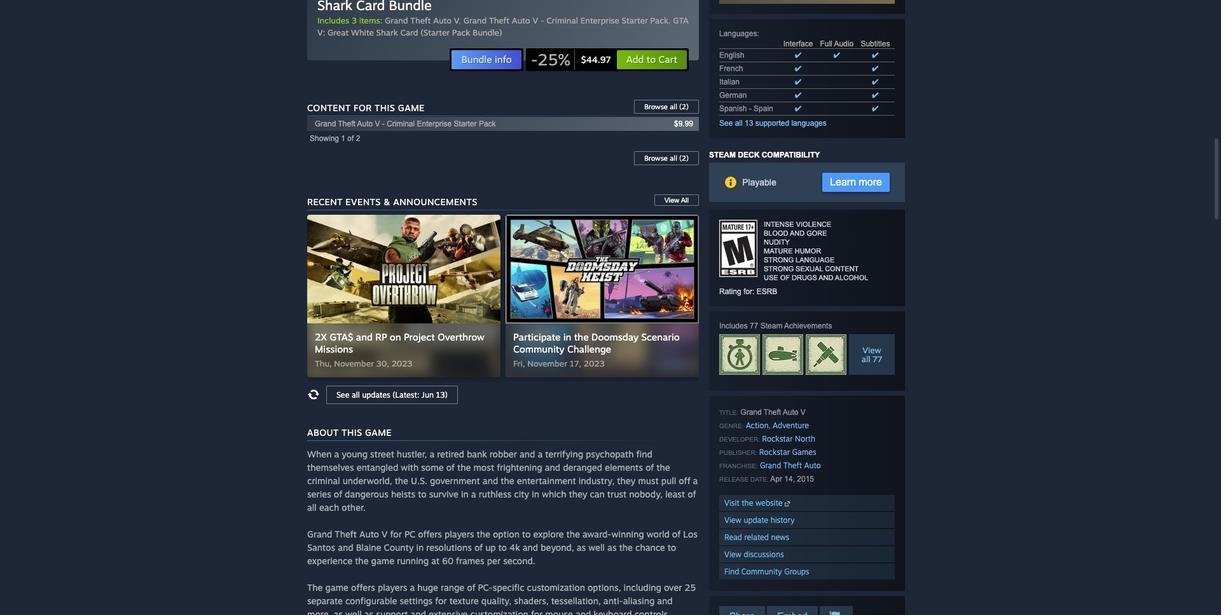 Task type: describe. For each thing, give the bounding box(es) containing it.
includes 77 steam achievements
[[719, 322, 832, 331]]

missions
[[315, 343, 353, 355]]

games
[[792, 448, 817, 457]]

- right info
[[531, 49, 538, 69]]

blaine
[[356, 542, 381, 553]]

franchise:
[[719, 463, 758, 470]]

overthrow
[[438, 331, 485, 343]]

2015
[[797, 475, 814, 484]]

theft up card
[[410, 15, 431, 25]]

$44.97
[[581, 54, 611, 65]]

theft up "action"
[[764, 408, 781, 417]]

card
[[400, 27, 418, 37]]

1 vertical spatial starter
[[454, 119, 477, 128]]

discussions
[[744, 550, 784, 560]]

1 vertical spatial criminal
[[387, 119, 415, 128]]

recent
[[307, 196, 343, 207]]

and down violence
[[790, 229, 805, 237]]

auto up info
[[512, 15, 530, 25]]

hustler,
[[397, 449, 427, 460]]

ruthless
[[479, 489, 512, 500]]

french
[[719, 64, 743, 73]]

0 vertical spatial this
[[375, 102, 395, 113]]

full audio
[[820, 39, 854, 48]]

government
[[430, 476, 480, 486]]

1 vertical spatial steam
[[761, 322, 783, 331]]

humor
[[795, 247, 821, 255]]

fri, november 17, 2023
[[513, 359, 605, 369]]

title: grand theft auto v genre: action , adventure developer: rockstar north publisher: rockstar games franchise: grand theft auto release date: apr 14, 2015
[[719, 408, 821, 484]]

1 vertical spatial this
[[342, 427, 362, 438]]

to down world
[[668, 542, 676, 553]]

full
[[820, 39, 832, 48]]

1 vertical spatial for
[[435, 596, 447, 607]]

0 horizontal spatial content
[[307, 102, 351, 113]]

read
[[725, 533, 742, 542]]

, for auto
[[459, 15, 461, 25]]

0 vertical spatial they
[[617, 476, 636, 486]]

steam deck compatibility
[[709, 151, 820, 159]]

alcohol
[[835, 274, 869, 282]]

of right 1
[[348, 134, 354, 143]]

mature
[[764, 247, 793, 255]]

all inside view all 77
[[862, 354, 870, 364]]

and up ruthless
[[483, 476, 498, 486]]

of up must
[[646, 462, 654, 473]]

interface
[[783, 39, 813, 48]]

players inside grand theft auto v for pc offers players the option to explore the award-winning world of los santos and blaine county in resolutions of up to 4k and beyond, as well as the chance to experience the game running at 60 frames per second.
[[445, 529, 474, 540]]

view discussions link
[[719, 547, 895, 563]]

2 browse all (2) from the top
[[644, 154, 689, 163]]

auto up '2'
[[357, 119, 373, 128]]

more,
[[307, 609, 331, 616]]

- left spain
[[749, 104, 752, 113]]

1 horizontal spatial pack
[[479, 119, 496, 128]]

all left 13
[[735, 119, 743, 128]]

1 horizontal spatial criminal
[[547, 15, 578, 25]]

13)
[[436, 390, 448, 400]]

view all
[[665, 196, 689, 204]]

bundle)
[[473, 27, 502, 37]]

a up some
[[430, 449, 435, 460]]

jun
[[422, 390, 434, 400]]

view update history link
[[719, 513, 895, 528]]

grand up the showing
[[315, 119, 336, 128]]

offers inside the game offers players a huge range of pc-specific customization options, including over 25 separate configurable settings for texture quality, shaders, tessellation, anti-aliasing and more, as well as support and extensive customization for mouse and keyboard control
[[351, 582, 375, 593]]

find community groups link
[[719, 564, 895, 580]]

2 browse from the top
[[644, 154, 668, 163]]

city
[[514, 489, 529, 500]]

nudity
[[764, 238, 790, 246]]

grand up "action"
[[741, 408, 762, 417]]

the down frightening
[[501, 476, 514, 486]]

street
[[370, 449, 394, 460]]

includes for includes 3 items: grand theft auto v , grand theft auto v - criminal enterprise starter pack ,
[[317, 15, 349, 25]]

find community groups
[[725, 567, 809, 577]]

use
[[764, 274, 778, 282]]

and down over
[[657, 596, 673, 607]]

view for discussions
[[725, 550, 742, 560]]

events
[[346, 196, 381, 207]]

settings
[[400, 596, 433, 607]]

to right up
[[498, 542, 507, 553]]

specific
[[493, 582, 525, 593]]

community inside participate in the doomsday scenario community challenge
[[513, 343, 565, 355]]

update
[[744, 516, 768, 525]]

visit the website link
[[719, 495, 895, 511]]

theft up 1
[[338, 119, 355, 128]]

gta v: great white shark card (starter pack bundle)
[[317, 15, 689, 37]]

players inside the game offers players a huge range of pc-specific customization options, including over 25 separate configurable settings for texture quality, shaders, tessellation, anti-aliasing and more, as well as support and extensive customization for mouse and keyboard control
[[378, 582, 407, 593]]

13
[[745, 119, 753, 128]]

includes 3 items: grand theft auto v , grand theft auto v - criminal enterprise starter pack ,
[[317, 15, 673, 25]]

shark
[[376, 27, 398, 37]]

intense
[[764, 221, 794, 228]]

grand up apr
[[760, 461, 781, 471]]

spanish - spain
[[719, 104, 773, 113]]

scenario
[[641, 331, 680, 343]]

theft up 14,
[[784, 461, 802, 471]]

of inside the game offers players a huge range of pc-specific customization options, including over 25 separate configurable settings for texture quality, shaders, tessellation, anti-aliasing and more, as well as support and extensive customization for mouse and keyboard control
[[467, 582, 475, 593]]

view for all
[[665, 196, 680, 204]]

project
[[404, 331, 435, 343]]

in inside grand theft auto v for pc offers players the option to explore the award-winning world of los santos and blaine county in resolutions of up to 4k and beyond, as well as the chance to experience the game running at 60 frames per second.
[[416, 542, 424, 553]]

a up "themselves"
[[334, 449, 339, 460]]

off
[[679, 476, 691, 486]]

a left terrifying
[[538, 449, 543, 460]]

sexual
[[796, 265, 823, 273]]

thu, november 30, 2023
[[315, 359, 413, 369]]

content for this game
[[307, 102, 425, 113]]

theft inside grand theft auto v for pc offers players the option to explore the award-winning world of los santos and blaine county in resolutions of up to 4k and beyond, as well as the chance to experience the game running at 60 frames per second.
[[335, 529, 357, 540]]

see for see all updates (latest: jun 13)
[[336, 390, 350, 400]]

world
[[647, 529, 670, 540]]

u.s.
[[411, 476, 427, 486]]

add to cart link
[[616, 49, 688, 70]]

content inside intense violence blood and gore nudity mature humor strong language strong sexual content use of drugs and alcohol
[[825, 265, 859, 273]]

all left updates
[[352, 390, 360, 400]]

and up frightening
[[520, 449, 535, 460]]

theft up bundle)
[[489, 15, 510, 25]]

:
[[757, 29, 759, 38]]

publisher:
[[719, 450, 757, 457]]

learn more link
[[823, 173, 890, 192]]

pack inside gta v: great white shark card (starter pack bundle)
[[452, 27, 470, 37]]

adventure link
[[773, 421, 809, 430]]

and down tessellation,
[[576, 609, 591, 616]]

the down blaine
[[355, 556, 369, 567]]

1 horizontal spatial game
[[398, 102, 425, 113]]

2x
[[315, 331, 327, 343]]

per
[[487, 556, 501, 567]]

1 horizontal spatial ,
[[669, 15, 671, 25]]

(starter
[[421, 27, 450, 37]]

grand inside grand theft auto v for pc offers players the option to explore the award-winning world of los santos and blaine county in resolutions of up to 4k and beyond, as well as the chance to experience the game running at 60 frames per second.
[[307, 529, 332, 540]]

2
[[356, 134, 360, 143]]

in inside participate in the doomsday scenario community challenge
[[563, 331, 571, 343]]

criminal
[[307, 476, 340, 486]]

auto up 2015
[[804, 461, 821, 471]]

elements
[[605, 462, 643, 473]]

the up up
[[477, 529, 490, 540]]

to right add
[[647, 53, 656, 65]]

extensive
[[429, 609, 468, 616]]

includes for includes 77 steam achievements
[[719, 322, 748, 331]]

2 horizontal spatial for
[[531, 609, 543, 616]]

rp
[[375, 331, 387, 343]]

grand theft auto v - criminal enterprise starter pack
[[315, 119, 496, 128]]

bundle
[[461, 53, 492, 65]]

of left up
[[474, 542, 483, 553]]

a inside the game offers players a huge range of pc-specific customization options, including over 25 separate configurable settings for texture quality, shaders, tessellation, anti-aliasing and more, as well as support and extensive customization for mouse and keyboard control
[[410, 582, 415, 593]]

the up 'government'
[[457, 462, 471, 473]]

0 vertical spatial enterprise
[[581, 15, 619, 25]]

beyond,
[[541, 542, 574, 553]]

2 (2) from the top
[[679, 154, 689, 163]]

deranged
[[563, 462, 602, 473]]

english
[[719, 51, 744, 60]]

white
[[351, 27, 374, 37]]

options,
[[588, 582, 621, 593]]

view for update
[[725, 516, 742, 525]]

about this game
[[307, 427, 392, 438]]

option
[[493, 529, 520, 540]]

up
[[485, 542, 496, 553]]

0 vertical spatial 77
[[750, 322, 758, 331]]

2 strong from the top
[[764, 265, 794, 273]]

v inside grand theft auto v for pc offers players the option to explore the award-winning world of los santos and blaine county in resolutions of up to 4k and beyond, as well as the chance to experience the game running at 60 frames per second.
[[382, 529, 388, 540]]

showing 1 of 2
[[310, 134, 360, 143]]

of up "each"
[[334, 489, 342, 500]]

with
[[401, 462, 419, 473]]

2023 for doomsday
[[584, 359, 605, 369]]

and down settings
[[411, 609, 426, 616]]

grand theft auto v - criminal enterprise starter pack link
[[464, 15, 669, 25]]

grand theft auto v for pc offers players the option to explore the award-winning world of los santos and blaine county in resolutions of up to 4k and beyond, as well as the chance to experience the game running at 60 frames per second.
[[307, 529, 698, 567]]

0 vertical spatial rockstar
[[762, 434, 793, 444]]

grand up shark
[[385, 15, 408, 25]]

announcements
[[393, 196, 478, 207]]



Task type: locate. For each thing, give the bounding box(es) containing it.
a
[[334, 449, 339, 460], [430, 449, 435, 460], [538, 449, 543, 460], [693, 476, 698, 486], [471, 489, 476, 500], [410, 582, 415, 593]]

game
[[371, 556, 394, 567], [325, 582, 349, 593]]

learn
[[830, 177, 856, 187]]

and
[[790, 229, 805, 237], [819, 274, 834, 282], [356, 331, 373, 343], [520, 449, 535, 460], [545, 462, 561, 473], [483, 476, 498, 486], [338, 542, 353, 553], [523, 542, 538, 553], [657, 596, 673, 607], [411, 609, 426, 616], [576, 609, 591, 616]]

1 vertical spatial game
[[365, 427, 392, 438]]

doomsday
[[592, 331, 639, 343]]

date:
[[751, 476, 769, 483]]

1 horizontal spatial this
[[375, 102, 395, 113]]

1 horizontal spatial november
[[527, 359, 567, 369]]

other.
[[342, 502, 366, 513]]

1 horizontal spatial for
[[435, 596, 447, 607]]

and inside 2x gta$ and rp on project overthrow missions
[[356, 331, 373, 343]]

(latest:
[[393, 390, 419, 400]]

customization
[[527, 582, 585, 593], [470, 609, 529, 616]]

1 horizontal spatial 2023
[[584, 359, 605, 369]]

customization up tessellation,
[[527, 582, 585, 593]]

find
[[636, 449, 653, 460]]

1 strong from the top
[[764, 256, 794, 264]]

languages :
[[719, 29, 759, 38]]

0 horizontal spatial ,
[[459, 15, 461, 25]]

the inside participate in the doomsday scenario community challenge
[[574, 331, 589, 343]]

the up "heists" on the bottom left
[[395, 476, 408, 486]]

anti-
[[604, 596, 623, 607]]

in down 'government'
[[461, 489, 469, 500]]

auto up (starter
[[433, 15, 452, 25]]

includes
[[317, 15, 349, 25], [719, 322, 748, 331]]

2 2023 from the left
[[584, 359, 605, 369]]

1 browse from the top
[[644, 102, 668, 111]]

1 vertical spatial pack
[[452, 27, 470, 37]]

0 vertical spatial players
[[445, 529, 474, 540]]

well down award-
[[589, 542, 605, 553]]

0 horizontal spatial game
[[365, 427, 392, 438]]

to right "option"
[[522, 529, 531, 540]]

to inside when a young street hustler, a retired bank robber and a terrifying psychopath find themselves entangled with some of the most frightening and deranged elements of the criminal underworld, the u.s. government and the entertainment industry, they must pull off a series of dangerous heists to survive in a ruthless city in which they can trust nobody, least of all each other.
[[418, 489, 427, 500]]

steam up the bogdan problem image
[[761, 322, 783, 331]]

for down shaders,
[[531, 609, 543, 616]]

1 vertical spatial browse
[[644, 154, 668, 163]]

add to cart
[[626, 53, 677, 65]]

all up $9.99
[[670, 102, 677, 111]]

1 horizontal spatial players
[[445, 529, 474, 540]]

this up young on the left bottom
[[342, 427, 362, 438]]

0 vertical spatial game
[[398, 102, 425, 113]]

1 horizontal spatial 77
[[873, 354, 882, 364]]

languages
[[792, 119, 827, 128]]

entangled
[[357, 462, 398, 473]]

nobody,
[[629, 489, 663, 500]]

0 vertical spatial well
[[589, 542, 605, 553]]

0 horizontal spatial community
[[513, 343, 565, 355]]

showing
[[310, 134, 339, 143]]

auto up blaine
[[359, 529, 379, 540]]

-
[[541, 15, 544, 25], [531, 49, 538, 69], [749, 104, 752, 113], [382, 119, 385, 128]]

1 horizontal spatial starter
[[622, 15, 648, 25]]

0 horizontal spatial well
[[345, 609, 362, 616]]

offers right pc
[[418, 529, 442, 540]]

2 horizontal spatial pack
[[650, 15, 669, 25]]

4k
[[510, 542, 520, 553]]

content up alcohol in the top right of the page
[[825, 265, 859, 273]]

14,
[[784, 475, 795, 484]]

game up separate at the left bottom of the page
[[325, 582, 349, 593]]

players
[[445, 529, 474, 540], [378, 582, 407, 593]]

steam
[[709, 151, 736, 159], [761, 322, 783, 331]]

1 horizontal spatial game
[[371, 556, 394, 567]]

november for gta$
[[334, 359, 374, 369]]

1 november from the left
[[334, 359, 374, 369]]

0 horizontal spatial offers
[[351, 582, 375, 593]]

2023 down the challenge
[[584, 359, 605, 369]]

0 vertical spatial offers
[[418, 529, 442, 540]]

auto up adventure link
[[783, 408, 799, 417]]

rockstar up rockstar games link
[[762, 434, 793, 444]]

game up grand theft auto v - criminal enterprise starter pack
[[398, 102, 425, 113]]

november down missions
[[334, 359, 374, 369]]

award-
[[583, 529, 612, 540]]

1 vertical spatial community
[[742, 567, 782, 577]]

2023 for rp
[[392, 359, 413, 369]]

1 vertical spatial browse all (2)
[[644, 154, 689, 163]]

criminal down content for this game
[[387, 119, 415, 128]]

0 vertical spatial criminal
[[547, 15, 578, 25]]

of right use
[[780, 274, 790, 282]]

view down read
[[725, 550, 742, 560]]

view right 'orbital obliteration' image
[[863, 345, 881, 355]]

0 vertical spatial see
[[719, 119, 733, 128]]

view up read
[[725, 516, 742, 525]]

offers inside grand theft auto v for pc offers players the option to explore the award-winning world of los santos and blaine county in resolutions of up to 4k and beyond, as well as the chance to experience the game running at 60 frames per second.
[[418, 529, 442, 540]]

0 horizontal spatial see
[[336, 390, 350, 400]]

0 horizontal spatial this
[[342, 427, 362, 438]]

0 horizontal spatial criminal
[[387, 119, 415, 128]]

1 horizontal spatial well
[[589, 542, 605, 553]]

view inside view all 77
[[863, 345, 881, 355]]

of left pc-
[[467, 582, 475, 593]]

view inside "link"
[[725, 550, 742, 560]]

groups
[[784, 567, 809, 577]]

and down sexual
[[819, 274, 834, 282]]

of down off
[[688, 489, 696, 500]]

- up -25%
[[541, 15, 544, 25]]

browse
[[644, 102, 668, 111], [644, 154, 668, 163]]

the down winning
[[619, 542, 633, 553]]

visit
[[725, 499, 740, 508]]

criminal up 25%
[[547, 15, 578, 25]]

the bogdan problem image
[[763, 334, 803, 375]]

read related news
[[725, 533, 790, 542]]

recent events & announcements
[[307, 196, 478, 207]]

browse all (2) up $9.99
[[644, 102, 689, 111]]

, for genre:
[[769, 422, 771, 430]]

$9.99
[[674, 119, 693, 128]]

a right off
[[693, 476, 698, 486]]

of left los
[[672, 529, 681, 540]]

1 vertical spatial 77
[[873, 354, 882, 364]]

aliasing
[[623, 596, 655, 607]]

customization down quality,
[[470, 609, 529, 616]]

2 horizontal spatial ,
[[769, 422, 771, 430]]

2 november from the left
[[527, 359, 567, 369]]

1 vertical spatial includes
[[719, 322, 748, 331]]

they down elements
[[617, 476, 636, 486]]

steam left deck
[[709, 151, 736, 159]]

the up pull on the right bottom
[[657, 462, 670, 473]]

intense violence blood and gore nudity mature humor strong language strong sexual content use of drugs and alcohol
[[764, 221, 869, 282]]

1 vertical spatial rockstar
[[759, 448, 790, 457]]

theft
[[410, 15, 431, 25], [489, 15, 510, 25], [338, 119, 355, 128], [764, 408, 781, 417], [784, 461, 802, 471], [335, 529, 357, 540]]

offers up "configurable"
[[351, 582, 375, 593]]

1 vertical spatial game
[[325, 582, 349, 593]]

0 horizontal spatial starter
[[454, 119, 477, 128]]

77 inside view all 77
[[873, 354, 882, 364]]

0 vertical spatial steam
[[709, 151, 736, 159]]

1 horizontal spatial offers
[[418, 529, 442, 540]]

and left rp
[[356, 331, 373, 343]]

2023
[[392, 359, 413, 369], [584, 359, 605, 369]]

grand up bundle)
[[464, 15, 487, 25]]

0 horizontal spatial november
[[334, 359, 374, 369]]

(2) up $9.99
[[679, 102, 689, 111]]

the
[[307, 582, 323, 593]]

most
[[474, 462, 494, 473]]

community down discussions
[[742, 567, 782, 577]]

rockstar
[[762, 434, 793, 444], [759, 448, 790, 457]]

0 vertical spatial browse all (2)
[[644, 102, 689, 111]]

all inside when a young street hustler, a retired bank robber and a terrifying psychopath find themselves entangled with some of the most frightening and deranged elements of the criminal underworld, the u.s. government and the entertainment industry, they must pull off a series of dangerous heists to survive in a ruthless city in which they can trust nobody, least of all each other.
[[307, 502, 317, 513]]

browse down add to cart link
[[644, 102, 668, 111]]

0 vertical spatial strong
[[764, 256, 794, 264]]

strong up use
[[764, 265, 794, 273]]

view for all
[[863, 345, 881, 355]]

0 vertical spatial for
[[390, 529, 402, 540]]

0 horizontal spatial they
[[569, 489, 587, 500]]

related
[[745, 533, 769, 542]]

view left all
[[665, 196, 680, 204]]

mouse
[[545, 609, 573, 616]]

, inside title: grand theft auto v genre: action , adventure developer: rockstar north publisher: rockstar games franchise: grand theft auto release date: apr 14, 2015
[[769, 422, 771, 430]]

pack
[[650, 15, 669, 25], [452, 27, 470, 37], [479, 119, 496, 128]]

least
[[665, 489, 685, 500]]

game inside the game offers players a huge range of pc-specific customization options, including over 25 separate configurable settings for texture quality, shaders, tessellation, anti-aliasing and more, as well as support and extensive customization for mouse and keyboard control
[[325, 582, 349, 593]]

of inside intense violence blood and gore nudity mature humor strong language strong sexual content use of drugs and alcohol
[[780, 274, 790, 282]]

strong
[[764, 256, 794, 264], [764, 265, 794, 273]]

well inside the game offers players a huge range of pc-specific customization options, including over 25 separate configurable settings for texture quality, shaders, tessellation, anti-aliasing and more, as well as support and extensive customization for mouse and keyboard control
[[345, 609, 362, 616]]

players up support
[[378, 582, 407, 593]]

spanish
[[719, 104, 747, 113]]

see for see all 13 supported languages
[[719, 119, 733, 128]]

1 horizontal spatial see
[[719, 119, 733, 128]]

1 horizontal spatial they
[[617, 476, 636, 486]]

0 vertical spatial game
[[371, 556, 394, 567]]

in right city
[[532, 489, 539, 500]]

2 vertical spatial pack
[[479, 119, 496, 128]]

game inside grand theft auto v for pc offers players the option to explore the award-winning world of los santos and blaine county in resolutions of up to 4k and beyond, as well as the chance to experience the game running at 60 frames per second.
[[371, 556, 394, 567]]

in up running
[[416, 542, 424, 553]]

more
[[859, 177, 882, 187]]

when a young street hustler, a retired bank robber and a terrifying psychopath find themselves entangled with some of the most frightening and deranged elements of the criminal underworld, the u.s. government and the entertainment industry, they must pull off a series of dangerous heists to survive in a ruthless city in which they can trust nobody, least of all each other.
[[307, 449, 698, 513]]

v:
[[317, 27, 325, 37]]

(2) down $9.99
[[679, 154, 689, 163]]

resolutions
[[426, 542, 472, 553]]

the right visit
[[742, 499, 753, 508]]

30,
[[376, 359, 389, 369]]

and up experience
[[338, 542, 353, 553]]

0 vertical spatial community
[[513, 343, 565, 355]]

to
[[647, 53, 656, 65], [418, 489, 427, 500], [522, 529, 531, 540], [498, 542, 507, 553], [668, 542, 676, 553]]

huge
[[417, 582, 438, 593]]

the up beyond,
[[566, 529, 580, 540]]

of down retired
[[446, 462, 455, 473]]

a up settings
[[410, 582, 415, 593]]

0 vertical spatial (2)
[[679, 102, 689, 111]]

includes up great
[[317, 15, 349, 25]]

community up fri,
[[513, 343, 565, 355]]

content up the showing
[[307, 102, 351, 113]]

0 vertical spatial browse
[[644, 102, 668, 111]]

grand up "santos"
[[307, 529, 332, 540]]

and up entertainment
[[545, 462, 561, 473]]

game down blaine
[[371, 556, 394, 567]]

strong down mature
[[764, 256, 794, 264]]

genre:
[[719, 423, 744, 430]]

1 browse all (2) from the top
[[644, 102, 689, 111]]

a new perspective image
[[719, 334, 760, 375]]

1 vertical spatial customization
[[470, 609, 529, 616]]

second.
[[503, 556, 535, 567]]

1 vertical spatial they
[[569, 489, 587, 500]]

0 horizontal spatial includes
[[317, 15, 349, 25]]

1 vertical spatial players
[[378, 582, 407, 593]]

1 horizontal spatial steam
[[761, 322, 783, 331]]

to down u.s.
[[418, 489, 427, 500]]

1 (2) from the top
[[679, 102, 689, 111]]

all down $9.99
[[670, 154, 677, 163]]

for up county
[[390, 529, 402, 540]]

theft up blaine
[[335, 529, 357, 540]]

77 right 'orbital obliteration' image
[[873, 354, 882, 364]]

includes up a new perspective image
[[719, 322, 748, 331]]

browse up view all link
[[644, 154, 668, 163]]

well inside grand theft auto v for pc offers players the option to explore the award-winning world of los santos and blaine county in resolutions of up to 4k and beyond, as well as the chance to experience the game running at 60 frames per second.
[[589, 542, 605, 553]]

0 horizontal spatial 2023
[[392, 359, 413, 369]]

industry,
[[579, 476, 615, 486]]

0 horizontal spatial steam
[[709, 151, 736, 159]]

info
[[495, 53, 512, 65]]

they left can
[[569, 489, 587, 500]]

1 horizontal spatial includes
[[719, 322, 748, 331]]

1 vertical spatial see
[[336, 390, 350, 400]]

for:
[[744, 287, 755, 296]]

updates
[[362, 390, 390, 400]]

players up resolutions
[[445, 529, 474, 540]]

1 horizontal spatial content
[[825, 265, 859, 273]]

terrifying
[[545, 449, 583, 460]]

1 vertical spatial (2)
[[679, 154, 689, 163]]

retired
[[437, 449, 464, 460]]

challenge
[[567, 343, 611, 355]]

all right 'orbital obliteration' image
[[862, 354, 870, 364]]

frightening
[[497, 462, 542, 473]]

0 horizontal spatial game
[[325, 582, 349, 593]]

see down spanish at the top right of page
[[719, 119, 733, 128]]

rockstar down rockstar north link
[[759, 448, 790, 457]]

1 2023 from the left
[[392, 359, 413, 369]]

county
[[384, 542, 414, 553]]

✔
[[795, 51, 802, 60], [834, 51, 840, 60], [872, 51, 879, 60], [795, 64, 802, 73], [872, 64, 879, 73], [795, 77, 802, 86], [872, 77, 879, 86], [795, 91, 802, 100], [872, 91, 879, 100], [795, 104, 802, 113], [872, 104, 879, 113]]

rockstar north link
[[762, 434, 815, 444]]

0 horizontal spatial pack
[[452, 27, 470, 37]]

for up extensive
[[435, 596, 447, 607]]

rating
[[719, 287, 741, 296]]

2 vertical spatial for
[[531, 609, 543, 616]]

1 vertical spatial content
[[825, 265, 859, 273]]

1 vertical spatial enterprise
[[417, 119, 452, 128]]

0 horizontal spatial for
[[390, 529, 402, 540]]

1 vertical spatial strong
[[764, 265, 794, 273]]

1 horizontal spatial community
[[742, 567, 782, 577]]

v inside title: grand theft auto v genre: action , adventure developer: rockstar north publisher: rockstar games franchise: grand theft auto release date: apr 14, 2015
[[801, 408, 806, 417]]

- down content for this game
[[382, 119, 385, 128]]

for inside grand theft auto v for pc offers players the option to explore the award-winning world of los santos and blaine county in resolutions of up to 4k and beyond, as well as the chance to experience the game running at 60 frames per second.
[[390, 529, 402, 540]]

0 vertical spatial pack
[[650, 15, 669, 25]]

november left 17,
[[527, 359, 567, 369]]

0 horizontal spatial enterprise
[[417, 119, 452, 128]]

los
[[683, 529, 698, 540]]

learn more
[[830, 177, 882, 187]]

0 horizontal spatial 77
[[750, 322, 758, 331]]

find
[[725, 567, 739, 577]]

see left updates
[[336, 390, 350, 400]]

0 vertical spatial customization
[[527, 582, 585, 593]]

auto inside grand theft auto v for pc offers players the option to explore the award-winning world of los santos and blaine county in resolutions of up to 4k and beyond, as well as the chance to experience the game running at 60 frames per second.
[[359, 529, 379, 540]]

0 horizontal spatial players
[[378, 582, 407, 593]]

0 vertical spatial content
[[307, 102, 351, 113]]

orbital obliteration image
[[806, 334, 847, 375]]

a left ruthless
[[471, 489, 476, 500]]

blood
[[764, 229, 788, 237]]

1 vertical spatial offers
[[351, 582, 375, 593]]

1 vertical spatial well
[[345, 609, 362, 616]]

view all link
[[654, 194, 699, 206]]

0 vertical spatial includes
[[317, 15, 349, 25]]

italian
[[719, 77, 740, 86]]

and right 4k
[[523, 542, 538, 553]]

language
[[796, 256, 835, 264]]

grand theft auto v link
[[385, 15, 459, 25]]

1 horizontal spatial enterprise
[[581, 15, 619, 25]]

0 vertical spatial starter
[[622, 15, 648, 25]]

view update history
[[725, 516, 795, 525]]

77 up a new perspective image
[[750, 322, 758, 331]]

including
[[624, 582, 661, 593]]

participate
[[513, 331, 561, 343]]

developer:
[[719, 436, 760, 443]]

rockstar games link
[[759, 448, 817, 457]]

website
[[756, 499, 783, 508]]

november for in
[[527, 359, 567, 369]]

north
[[795, 434, 815, 444]]



Task type: vqa. For each thing, say whether or not it's contained in the screenshot.
Mixed (73,793)
no



